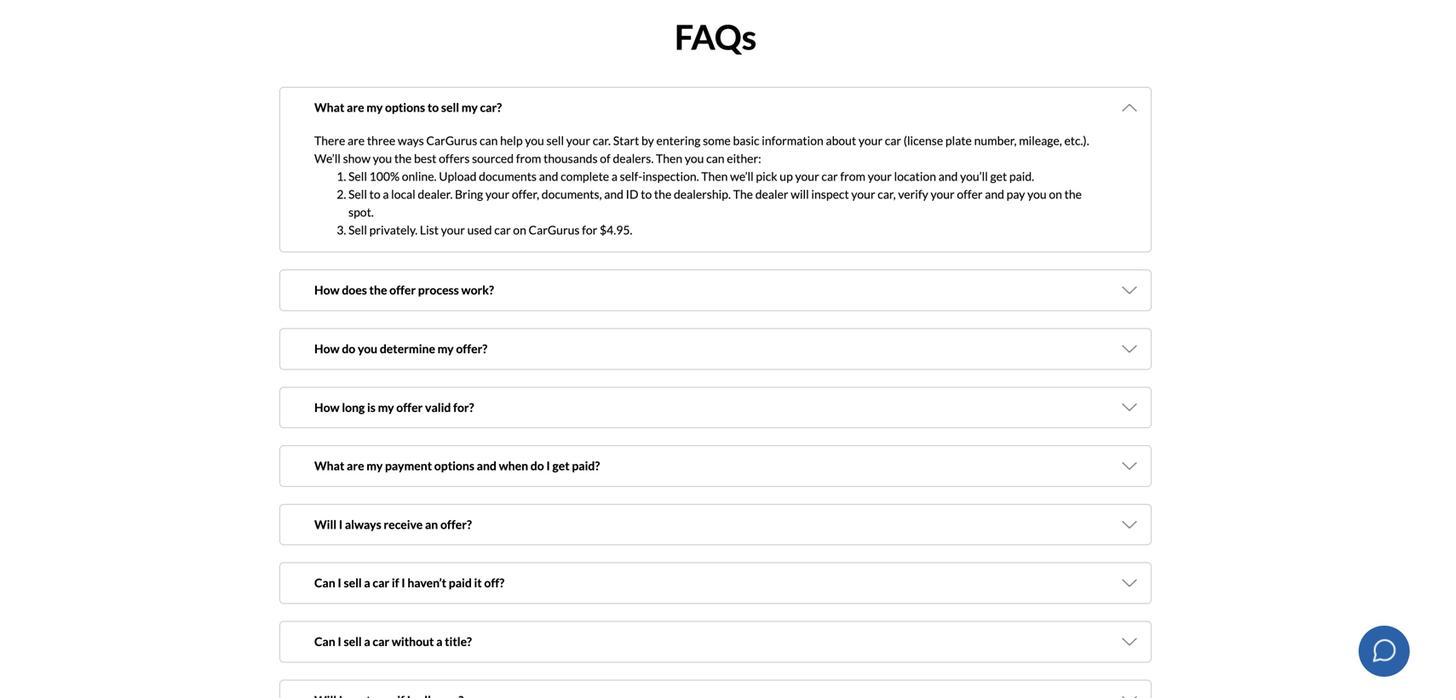 Task type: locate. For each thing, give the bounding box(es) containing it.
my
[[367, 100, 383, 115], [462, 100, 478, 115], [438, 342, 454, 356], [378, 400, 394, 415], [367, 459, 383, 474]]

on inside "selling 100% online. you have two payment options: bank transfer. link your bank account through our secure portal for the fastest, most hassle-free way to receive your funds. you'll receive payment in one to three business days. check. request a check and you'll have to wait a few hours for it to be activated before you can deposit it on pick-up day. some banks have deposit limits and may hold funds for several days before depositing the funds into your account."
[[889, 546, 903, 561]]

1 vertical spatial offer?
[[441, 518, 472, 532]]

plate inside "first, enter some basic details about your car, your license plate number or vin, mileage, and condition. we'll send you the best offers for your car, sourced from thousands of dealers. then you can compare multiple offers in one place and select the one that best meets your needs based on the offer amount and where you want to complete the sale. you can choose either:"
[[614, 317, 641, 331]]

save down value
[[620, 641, 646, 657]]

1 vertical spatial basic
[[404, 317, 431, 331]]

complete inside "first, enter some basic details about your car, your license plate number or vin, mileage, and condition. we'll send you the best offers for your car, sourced from thousands of dealers. then you can compare multiple offers in one place and select the one that best meets your needs based on the offer amount and where you want to complete the sale. you can choose either:"
[[478, 352, 526, 367]]

include
[[600, 551, 644, 568]]

complete up $4.95.
[[561, 169, 610, 184]]

car. left us.
[[1004, 610, 1025, 626]]

online down how long is my offer valid for?
[[374, 434, 406, 448]]

activated
[[709, 546, 757, 561]]

old inside in most states, no. rules around car titles vary by state, but—generally speaking—if you've lost your vehicle's title, it should be possible to obtain a replacement by contacting your state's department of motor vehicles (dmv). note: obtaining a new title invalidates a car's old title.there are othe
[[951, 686, 968, 699]]

1 vertical spatial about
[[470, 317, 501, 331]]

can for can i sell a car without a title?
[[315, 635, 336, 649]]

0 vertical spatial we
[[962, 655, 977, 669]]

can down scheduling
[[1006, 434, 1025, 448]]

0 vertical spatial potentially
[[901, 600, 965, 617]]

documents,
[[542, 187, 602, 202], [722, 388, 783, 403]]

some
[[969, 546, 998, 561], [315, 551, 348, 568]]

spot.
[[349, 205, 374, 220], [636, 600, 665, 617]]

0 vertical spatial some
[[703, 134, 731, 148]]

send up "difference"
[[370, 655, 395, 669]]

2 how from the top
[[315, 342, 340, 356]]

in down the "transfer."
[[397, 528, 406, 543]]

1 vertical spatial some
[[374, 317, 402, 331]]

immediately.
[[810, 370, 876, 385]]

0 vertical spatial spot.
[[349, 205, 374, 220]]

0 horizontal spatial you'll
[[494, 546, 522, 561]]

by inside you'll complete your sale online by uploading a few documents, completing a self-inspection, and scheduling your pick-up. a driver will pick up your car from your location and you'll get paid.
[[624, 388, 636, 403]]

is up owe,
[[705, 637, 713, 652]]

mileage, inside some cars won't be eligible for an offer. reasons include branded vehicle titles, extensive damage, high mileage, old age, exotic or rare models, non-drivable condition, or no local interest.
[[919, 551, 968, 568]]

i for will i always receive an offer?
[[339, 518, 343, 532]]

at
[[628, 370, 639, 385]]

bank
[[474, 510, 500, 525]]

first,
[[315, 317, 341, 331]]

0 horizontal spatial amount
[[315, 352, 355, 367]]

offer inside the your 100% online offer will be valid for seven days or after driving 250 additional miles (whichever comes first). the local dealer offers can vary by location.
[[408, 434, 434, 448]]

documents, up $4.95.
[[542, 187, 602, 202]]

can down we'll in the right of the page
[[979, 655, 998, 669]]

100%
[[370, 169, 400, 184], [359, 388, 390, 403], [341, 434, 372, 448], [352, 493, 383, 507], [460, 637, 490, 652]]

2 vertical spatial if
[[497, 655, 505, 669]]

three
[[367, 134, 396, 148], [444, 528, 472, 543]]

i for can i sell a car without a title?
[[338, 635, 342, 649]]

either: up nearby
[[655, 352, 690, 367]]

2 sell from the top
[[349, 187, 367, 202]]

100% inside the your 100% online offer will be valid for seven days or after driving 250 additional miles (whichever comes first). the local dealer offers can vary by location.
[[341, 434, 372, 448]]

faqs
[[675, 16, 757, 57]]

can left still
[[791, 599, 812, 616]]

an
[[425, 518, 438, 532], [497, 551, 511, 568], [715, 599, 730, 616], [445, 637, 457, 652]]

0 horizontal spatial sale
[[566, 388, 587, 403]]

0 horizontal spatial loan
[[900, 655, 922, 669]]

how down 'first,'
[[315, 342, 340, 356]]

there are three ways cargurus can help you sell your car. start by entering some basic information about your car (license plate number, mileage, etc.). we'll show you the best offers sourced from thousands of dealers. then you can either: sell 100% online. upload documents and complete a self-inspection. then we'll pick up your car from your location and you'll get paid. sell to a local dealer. bring your offer, documents, and id to the dealership. the dealer will inspect your car, verify your offer and pay you on the spot. sell privately. list your used car on cargurus for $4.95.
[[315, 134, 1090, 238]]

0 horizontal spatial a
[[349, 388, 357, 403]]

1 horizontal spatial you
[[423, 493, 443, 507]]

local inside some cars won't be eligible for an offer. reasons include branded vehicle titles, extensive damage, high mileage, old age, exotic or rare models, non-drivable condition, or no local interest.
[[537, 572, 565, 588]]

0 vertical spatial then
[[656, 151, 683, 166]]

into inside "selling 100% online. you have two payment options: bank transfer. link your bank account through our secure portal for the fastest, most hassle-free way to receive your funds. you'll receive payment in one to three business days. check. request a check and you'll have to wait a few hours for it to be activated before you can deposit it on pick-up day. some banks have deposit limits and may hold funds for several days before depositing the funds into your account."
[[710, 564, 731, 579]]

0 vertical spatial dealers.
[[613, 151, 654, 166]]

of right any on the left
[[455, 599, 467, 616]]

up inside "selling 100% online. you have two payment options: bank transfer. link your bank account through our secure portal for the fastest, most hassle-free way to receive your funds. you'll receive payment in one to three business days. check. request a check and you'll have to wait a few hours for it to be activated before you can deposit it on pick-up day. some banks have deposit limits and may hold funds for several days before depositing the funds into your account."
[[931, 546, 944, 561]]

0 horizontal spatial offer,
[[512, 187, 540, 202]]

online. inside there are three ways cargurus can help you sell your car. start by entering some basic information about your car (license plate number, mileage, etc.). we'll show you the best offers sourced from thousands of dealers. then you can either: sell 100% online. upload documents and complete a self-inspection. then we'll pick up your car from your location and you'll get paid. sell to a local dealer. bring your offer, documents, and id to the dealership. the dealer will inspect your car, verify your offer and pay you on the spot. sell privately. list your used car on cargurus for $4.95.
[[402, 169, 437, 184]]

do down enter
[[342, 342, 356, 356]]

to right the way
[[871, 510, 882, 525]]

thousands
[[544, 151, 598, 166], [386, 335, 440, 349], [475, 375, 529, 390], [673, 641, 735, 657]]

you'll inside "selling 100% online. you have two payment options: bank transfer. link your bank account through our secure portal for the fastest, most hassle-free way to receive your funds. you'll receive payment in one to three business days. check. request a check and you'll have to wait a few hours for it to be activated before you can deposit it on pick-up day. some banks have deposit limits and may hold funds for several days before depositing the funds into your account."
[[985, 510, 1014, 525]]

condition,
[[442, 572, 501, 588]]

can inside "selling 100% online. you have two payment options: bank transfer. link your bank account through our secure portal for the fastest, most hassle-free way to receive your funds. you'll receive payment in one to three business days. check. request a check and you'll have to wait a few hours for it to be activated before you can deposit it on pick-up day. some banks have deposit limits and may hold funds for several days before depositing the funds into your account."
[[818, 546, 836, 561]]

can for can i sell a car if i haven't paid it off?
[[315, 576, 336, 591]]

for inside the your 100% online offer will be valid for seven days or after driving 250 additional miles (whichever comes first). the local dealer offers can vary by location.
[[500, 434, 515, 448]]

1 horizontal spatial few
[[701, 388, 720, 403]]

where
[[379, 352, 412, 367]]

to inside if you've accepted an 100% online offer from cargurus and the offer is greater than the amount you owe on your car loan, we'll pay off your loan and send you the difference. if your offer is less than the amount you owe, you'll need to either pay off your loan before we can pay you, or pay us the difference before we can pay your lender.
[[789, 655, 800, 669]]

1 horizontal spatial do
[[531, 459, 544, 474]]

of up want
[[442, 335, 453, 349]]

0 vertical spatial location
[[895, 169, 937, 184]]

you've inside in most states, no. rules around car titles vary by state, but—generally speaking—if you've lost your vehicle's title, it should be possible to obtain a replacement by contacting your state's department of motor vehicles (dmv). note: obtaining a new title invalidates a car's old title.there are othe
[[743, 668, 777, 683]]

by inside the your 100% online offer will be valid for seven days or after driving 250 additional miles (whichever comes first). the local dealer offers can vary by location.
[[1052, 434, 1065, 448]]

your 100% online offer will be valid for seven days or after driving 250 additional miles (whichever comes first). the local dealer offers can vary by location.
[[315, 434, 1065, 466]]

offer up the lender.
[[533, 655, 559, 669]]

from up inspect
[[841, 169, 866, 184]]

1 what from the top
[[315, 100, 345, 115]]

0 vertical spatial send
[[876, 317, 900, 331]]

categories
[[505, 599, 567, 616]]

thousands inside there are three ways cargurus can help you sell your car. start by entering some basic information about your car (license plate number, mileage, etc.). we'll show you the best offers sourced from thousands of dealers. then you can either: sell 100% online. upload documents and complete a self-inspection. then we'll pick up your car from your location and you'll get paid. sell to a local dealer. bring your offer, documents, and id to the dealership. the dealer will inspect your car, verify your offer and pay you on the spot. sell privately. list your used car on cargurus for $4.95.
[[544, 151, 598, 166]]

you inside "selling 100% online. you have two payment options: bank transfer. link your bank account through our secure portal for the fastest, most hassle-free way to receive your funds. you'll receive payment in one to three business days. check. request a check and you'll have to wait a few hours for it to be activated before you can deposit it on pick-up day. some banks have deposit limits and may hold funds for several days before depositing the funds into your account."
[[423, 493, 443, 507]]

2 vertical spatial up
[[931, 546, 944, 561]]

0 horizontal spatial documents,
[[542, 187, 602, 202]]

into down can i sell a car if i haven't paid it off?
[[404, 599, 428, 616]]

be
[[457, 434, 470, 448], [693, 546, 706, 561], [414, 551, 428, 568], [947, 668, 959, 683]]

offer right an
[[366, 370, 393, 385]]

we'll
[[315, 151, 341, 166]]

payment
[[385, 459, 432, 474], [495, 493, 540, 507], [349, 528, 394, 543]]

1 vertical spatial you'll
[[458, 388, 487, 403]]

1 vertical spatial plate
[[614, 317, 641, 331]]

cargurus up upload
[[426, 134, 478, 148]]

1 vertical spatial self-
[[854, 388, 876, 403]]

1 vertical spatial that
[[443, 610, 468, 626]]

selling to a local dealer.
[[315, 600, 455, 617]]

days right the no
[[539, 564, 563, 579]]

100% for your
[[341, 434, 372, 448]]

0 vertical spatial offer?
[[456, 342, 488, 356]]

one inside "selling 100% online. you have two payment options: bank transfer. link your bank account through our secure portal for the fastest, most hassle-free way to receive your funds. you'll receive payment in one to three business days. check. request a check and you'll have to wait a few hours for it to be activated before you can deposit it on pick-up day. some banks have deposit limits and may hold funds for several days before depositing the funds into your account."
[[409, 528, 428, 543]]

if up state's
[[497, 655, 505, 669]]

are for options
[[347, 100, 364, 115]]

i down yes. at the bottom
[[338, 635, 342, 649]]

note:
[[718, 686, 748, 699]]

paid?
[[572, 459, 600, 474]]

2 horizontal spatial you'll
[[985, 510, 1014, 525]]

to inside the dealer will pay you on the spot. to increase your purchasing power and potentially save on taxes, consider trading in your car. by applying your trade-in value to your down payment, you can decrease or even eliminate it. depending on your state's tax laws, a trade-in could potentially save you thousands of dollars in sales tax.
[[668, 620, 681, 637]]

bring
[[455, 187, 483, 202]]

haven't up any on the left
[[408, 576, 447, 591]]

a inside you'll complete your sale online by uploading a few documents, completing a self-inspection, and scheduling your pick-up. a driver will pick up your car from your location and you'll get paid.
[[1085, 388, 1093, 403]]

3 how from the top
[[315, 400, 340, 415]]

0 vertical spatial what
[[315, 100, 345, 115]]

vary inside in most states, no. rules around car titles vary by state, but—generally speaking—if you've lost your vehicle's title, it should be possible to obtain a replacement by contacting your state's department of motor vehicles (dmv). note: obtaining a new title invalidates a car's old title.there are othe
[[528, 668, 551, 683]]

state,
[[569, 668, 598, 683]]

the inside there are three ways cargurus can help you sell your car. start by entering some basic information about your car (license plate number, mileage, etc.). we'll show you the best offers sourced from thousands of dealers. then you can either: sell 100% online. upload documents and complete a self-inspection. then we'll pick up your car from your location and you'll get paid. sell to a local dealer. bring your offer, documents, and id to the dealership. the dealer will inspect your car, verify your offer and pay you on the spot. sell privately. list your used car on cargurus for $4.95.
[[734, 187, 753, 202]]

are inside in most states, no. rules around car titles vary by state, but—generally speaking—if you've lost your vehicle's title, it should be possible to obtain a replacement by contacting your state's department of motor vehicles (dmv). note: obtaining a new title invalidates a car's old title.there are othe
[[1026, 686, 1043, 699]]

1 horizontal spatial deposit
[[1060, 546, 1099, 561]]

selling for selling 100% online. you have two payment options: bank transfer. link your bank account through our secure portal for the fastest, most hassle-free way to receive your funds. you'll receive payment in one to three business days. check. request a check and you'll have to wait a few hours for it to be activated before you can deposit it on pick-up day. some banks have deposit limits and may hold funds for several days before depositing the funds into your account.
[[315, 493, 350, 507]]

you've down the trading
[[359, 637, 393, 652]]

2 deposit from the left
[[1060, 546, 1099, 561]]

2 can from the top
[[315, 635, 336, 649]]

cargurus
[[426, 134, 478, 148], [529, 223, 580, 238], [315, 375, 366, 390], [582, 637, 633, 652]]

determine
[[380, 342, 435, 356]]

how does the offer process work?
[[315, 283, 494, 298]]

1 sell from the top
[[349, 169, 367, 184]]

from inside if you've accepted an 100% online offer from cargurus and the offer is greater than the amount you owe on your car loan, we'll pay off your loan and send you the difference. if your offer is less than the amount you owe, you'll need to either pay off your loan before we can pay you, or pay us the difference before we can pay your lender.
[[555, 637, 580, 652]]

down
[[713, 620, 747, 637]]

1 vertical spatial sale
[[566, 388, 587, 403]]

you'll for options:
[[494, 546, 522, 561]]

how left does
[[315, 283, 340, 298]]

can down yes. at the bottom
[[315, 635, 336, 649]]

we down loan,
[[962, 655, 977, 669]]

can up the can i sell a car without a title? at the left bottom of page
[[366, 610, 387, 626]]

1 selling from the top
[[315, 493, 350, 507]]

market.
[[910, 375, 949, 390]]

1 horizontal spatial either:
[[727, 151, 762, 166]]

it inside in most states, no. rules around car titles vary by state, but—generally speaking—if you've lost your vehicle's title, it should be possible to obtain a replacement by contacting your state's department of motor vehicles (dmv). note: obtaining a new title invalidates a car's old title.there are othe
[[900, 668, 907, 683]]

most up replacement
[[327, 668, 353, 683]]

100% up location.
[[341, 434, 372, 448]]

in left value
[[619, 620, 631, 637]]

0 horizontal spatial pick
[[403, 406, 425, 421]]

one down we'll
[[834, 335, 853, 349]]

offer, up down
[[732, 599, 764, 616]]

can down list at the bottom right of page
[[832, 620, 852, 637]]

2 horizontal spatial then
[[702, 169, 728, 184]]

a down an
[[349, 388, 357, 403]]

portal
[[648, 510, 679, 525]]

power
[[835, 600, 874, 617]]

consider
[[315, 620, 366, 637]]

by inside there are three ways cargurus can help you sell your car. start by entering some basic information about your car (license plate number, mileage, etc.). we'll show you the best offers sourced from thousands of dealers. then you can either: sell 100% online. upload documents and complete a self-inspection. then we'll pick up your car from your location and you'll get paid. sell to a local dealer. bring your offer, documents, and id to the dealership. the dealer will inspect your car, verify your offer and pay you on the spot. sell privately. list your used car on cargurus for $4.95.
[[642, 134, 654, 148]]

it
[[670, 546, 678, 561], [880, 546, 887, 561], [474, 576, 482, 591], [900, 668, 907, 683]]

best left meets
[[880, 335, 902, 349]]

0 horizontal spatial options
[[385, 100, 425, 115]]

of inside there are three ways cargurus can help you sell your car. start by entering some basic information about your car (license plate number, mileage, etc.). we'll show you the best offers sourced from thousands of dealers. then you can either: sell 100% online. upload documents and complete a self-inspection. then we'll pick up your car from your location and you'll get paid. sell to a local dealer. bring your offer, documents, and id to the dealership. the dealer will inspect your car, verify your offer and pay you on the spot. sell privately. list your used car on cargurus for $4.95.
[[600, 151, 611, 166]]

three up check
[[444, 528, 472, 543]]

pay right the either
[[836, 655, 854, 669]]

about inside there are three ways cargurus can help you sell your car. start by entering some basic information about your car (license plate number, mileage, etc.). we'll show you the best offers sourced from thousands of dealers. then you can either: sell 100% online. upload documents and complete a self-inspection. then we'll pick up your car from your location and you'll get paid. sell to a local dealer. bring your offer, documents, and id to the dealership. the dealer will inspect your car, verify your offer and pay you on the spot. sell privately. list your used car on cargurus for $4.95.
[[826, 134, 857, 148]]

spot. inside the dealer will pay you on the spot. to increase your purchasing power and potentially save on taxes, consider trading in your car. by applying your trade-in value to your down payment, you can decrease or even eliminate it. depending on your state's tax laws, a trade-in could potentially save you thousands of dollars in sales tax.
[[636, 600, 665, 617]]

haven't up could in the bottom left of the page
[[495, 610, 538, 626]]

0 horizontal spatial plate
[[614, 317, 641, 331]]

few
[[701, 388, 720, 403], [598, 546, 618, 561]]

0 horizontal spatial trade-
[[467, 641, 504, 657]]

1 vertical spatial dealers.
[[455, 335, 496, 349]]

the inside the dealer will pay you on the spot. to increase your purchasing power and potentially save on taxes, consider trading in your car. by applying your trade-in value to your down payment, you can decrease or even eliminate it. depending on your state's tax laws, a trade-in could potentially save you thousands of dollars in sales tax.
[[458, 600, 481, 617]]

you'll
[[607, 406, 635, 421], [494, 546, 522, 561], [730, 655, 758, 669]]

2 horizontal spatial car,
[[1046, 317, 1064, 331]]

are for payment
[[347, 459, 364, 474]]

0 horizontal spatial if
[[315, 599, 323, 616]]

1 horizontal spatial is
[[561, 655, 569, 669]]

our
[[590, 510, 608, 525]]

financing.
[[591, 610, 648, 626]]

car up inspect
[[822, 169, 838, 184]]

selling for selling to a local dealer.
[[315, 600, 355, 617]]

1 vertical spatial documents,
[[722, 388, 783, 403]]

self-
[[620, 169, 643, 184], [854, 388, 876, 403]]

obtaining
[[750, 686, 799, 699]]

to inside in most states, no. rules around car titles vary by state, but—generally speaking—if you've lost your vehicle's title, it should be possible to obtain a replacement by contacting your state's department of motor vehicles (dmv). note: obtaining a new title invalidates a car's old title.there are othe
[[1007, 668, 1018, 683]]

0 vertical spatial trade-
[[583, 620, 619, 637]]

2 horizontal spatial if
[[497, 655, 505, 669]]

1 vertical spatial most
[[327, 668, 353, 683]]

1 horizontal spatial location
[[895, 169, 937, 184]]

basic inside there are three ways cargurus can help you sell your car. start by entering some basic information about your car (license plate number, mileage, etc.). we'll show you the best offers sourced from thousands of dealers. then you can either: sell 100% online. upload documents and complete a self-inspection. then we'll pick up your car from your location and you'll get paid. sell to a local dealer. bring your offer, documents, and id to the dealership. the dealer will inspect your car, verify your offer and pay you on the spot. sell privately. list your used car on cargurus for $4.95.
[[733, 134, 760, 148]]

dealer inside the dealer will pay you on the spot. to increase your purchasing power and potentially save on taxes, consider trading in your car. by applying your trade-in value to your down payment, you can decrease or even eliminate it. depending on your state's tax laws, a trade-in could potentially save you thousands of dollars in sales tax.
[[483, 600, 521, 617]]

1 horizontal spatial off
[[1025, 637, 1040, 652]]

you'll complete your sale online by uploading a few documents, completing a self-inspection, and scheduling your pick-up. a driver will pick up your car from your location and you'll get paid.
[[349, 388, 1093, 421]]

2 a from the left
[[1085, 388, 1093, 403]]

you'll inside you'll complete your sale online by uploading a few documents, completing a self-inspection, and scheduling your pick-up. a driver will pick up your car from your location and you'll get paid.
[[607, 406, 635, 421]]

1 vertical spatial dealer.
[[459, 370, 495, 385]]

have
[[445, 493, 470, 507], [525, 546, 549, 561], [1033, 546, 1058, 561]]

do right when
[[531, 459, 544, 474]]

mileage, inside "first, enter some basic details about your car, your license plate number or vin, mileage, and condition. we'll send you the best offers for your car, sourced from thousands of dealers. then you can compare multiple offers in one place and select the one that best meets your needs based on the offer amount and where you want to complete the sale. you can choose either:"
[[726, 317, 769, 331]]

100% inside "selling 100% online. you have two payment options: bank transfer. link your bank account through our secure portal for the fastest, most hassle-free way to receive your funds. you'll receive payment in one to three business days. check. request a check and you'll have to wait a few hours for it to be activated before you can deposit it on pick-up day. some banks have deposit limits and may hold funds for several days before depositing the funds into your account."
[[352, 493, 383, 507]]

few inside you'll complete your sale online by uploading a few documents, completing a self-inspection, and scheduling your pick-up. a driver will pick up your car from your location and you'll get paid.
[[701, 388, 720, 403]]

some up 'models,'
[[315, 551, 348, 568]]

taxes,
[[1015, 600, 1049, 617]]

1 horizontal spatial most
[[759, 510, 785, 525]]

2 vertical spatial sell
[[349, 223, 367, 238]]

you'll inside "selling 100% online. you have two payment options: bank transfer. link your bank account through our secure portal for the fastest, most hassle-free way to receive your funds. you'll receive payment in one to three business days. check. request a check and you'll have to wait a few hours for it to be activated before you can deposit it on pick-up day. some banks have deposit limits and may hold funds for several days before depositing the funds into your account."
[[494, 546, 522, 561]]

open chat window image
[[1371, 637, 1398, 665]]

complete right want
[[478, 352, 526, 367]]

1 vertical spatial up
[[427, 406, 440, 421]]

sell
[[441, 100, 459, 115], [547, 134, 564, 148], [344, 576, 362, 591], [389, 610, 409, 626], [344, 635, 362, 649]]

thousands inside the dealer will pay you on the spot. to increase your purchasing power and potentially save on taxes, consider trading in your car. by applying your trade-in value to your down payment, you can decrease or even eliminate it. depending on your state's tax laws, a trade-in could potentially save you thousands of dollars in sales tax.
[[673, 641, 735, 657]]

0 horizontal spatial either:
[[655, 352, 690, 367]]

0 horizontal spatial dealers.
[[455, 335, 496, 349]]

what up there
[[315, 100, 345, 115]]

etc.).
[[1065, 134, 1090, 148]]

0 vertical spatial save
[[968, 600, 995, 617]]

from inside you'll complete your sale online by uploading a few documents, completing a self-inspection, and scheduling your pick-up. a driver will pick up your car from your location and you'll get paid.
[[487, 406, 513, 421]]

1 vertical spatial either:
[[655, 352, 690, 367]]

decrease
[[855, 620, 909, 637]]

selling
[[941, 610, 979, 626]]

1 horizontal spatial self-
[[854, 388, 876, 403]]

the down condition.
[[814, 335, 832, 349]]

off
[[1025, 637, 1040, 652], [857, 655, 871, 669]]

2 selling from the top
[[315, 600, 355, 617]]

1 can from the top
[[315, 576, 336, 591]]

dealer inside there are three ways cargurus can help you sell your car. start by entering some basic information about your car (license plate number, mileage, etc.). we'll show you the best offers sourced from thousands of dealers. then you can either: sell 100% online. upload documents and complete a self-inspection. then we'll pick up your car from your location and you'll get paid. sell to a local dealer. bring your offer, documents, and id to the dealership. the dealer will inspect your car, verify your offer and pay you on the spot. sell privately. list your used car on cargurus for $4.95.
[[756, 187, 789, 202]]

dealers. inside "first, enter some basic details about your car, your license plate number or vin, mileage, and condition. we'll send you the best offers for your car, sourced from thousands of dealers. then you can compare multiple offers in one place and select the one that best meets your needs based on the offer amount and where you want to complete the sale. you can choose either:"
[[455, 335, 496, 349]]

2 vertical spatial dealer
[[483, 600, 521, 617]]

pay down could in the bottom left of the page
[[499, 673, 518, 687]]

nearby
[[649, 370, 686, 385]]

state's
[[481, 686, 515, 699]]

most inside in most states, no. rules around car titles vary by state, but—generally speaking—if you've lost your vehicle's title, it should be possible to obtain a replacement by contacting your state's department of motor vehicles (dmv). note: obtaining a new title invalidates a car's old title.there are othe
[[327, 668, 353, 683]]

three inside there are three ways cargurus can help you sell your car. start by entering some basic information about your car (license plate number, mileage, etc.). we'll show you the best offers sourced from thousands of dealers. then you can either: sell 100% online. upload documents and complete a self-inspection. then we'll pick up your car from your location and you'll get paid. sell to a local dealer. bring your offer, documents, and id to the dealership. the dealer will inspect your car, verify your offer and pay you on the spot. sell privately. list your used car on cargurus for $4.95.
[[367, 134, 396, 148]]

or inside the your 100% online offer will be valid for seven days or after driving 250 additional miles (whichever comes first). the local dealer offers can vary by location.
[[576, 434, 587, 448]]

car inside you'll complete your sale online by uploading a few documents, completing a self-inspection, and scheduling your pick-up. a driver will pick up your car from your location and you'll get paid.
[[469, 406, 485, 421]]

2 horizontal spatial is
[[705, 637, 713, 652]]

paid. inside there are three ways cargurus can help you sell your car. start by entering some basic information about your car (license plate number, mileage, etc.). we'll show you the best offers sourced from thousands of dealers. then you can either: sell 100% online. upload documents and complete a self-inspection. then we'll pick up your car from your location and you'll get paid. sell to a local dealer. bring your offer, documents, and id to the dealership. the dealer will inspect your car, verify your offer and pay you on the spot. sell privately. list your used car on cargurus for $4.95.
[[1010, 169, 1035, 184]]

want
[[436, 352, 462, 367]]

online inside you'll complete your sale online by uploading a few documents, completing a self-inspection, and scheduling your pick-up. a driver will pick up your car from your location and you'll get paid.
[[589, 388, 621, 403]]

you
[[573, 352, 593, 367], [423, 493, 443, 507], [341, 610, 363, 626]]

how for how long is my offer valid for?
[[315, 400, 340, 415]]

contacting
[[397, 686, 453, 699]]

0 horizontal spatial car.
[[458, 620, 478, 637]]

to right unable
[[678, 599, 691, 616]]

and up replacement
[[349, 655, 368, 669]]

uploading
[[638, 388, 690, 403]]

1 vertical spatial you
[[423, 493, 443, 507]]

be inside the your 100% online offer will be valid for seven days or after driving 250 additional miles (whichever comes first). the local dealer offers can vary by location.
[[457, 434, 470, 448]]

1 horizontal spatial used
[[889, 599, 917, 616]]

will left inspect
[[791, 187, 809, 202]]

1 how from the top
[[315, 283, 340, 298]]

you,
[[1021, 655, 1043, 669]]

you're
[[595, 599, 632, 616]]

sell left non-
[[344, 576, 362, 591]]

2 what from the top
[[315, 459, 345, 474]]

1 horizontal spatial some
[[969, 546, 998, 561]]

0 horizontal spatial potentially
[[553, 641, 617, 657]]

basic up we'll at the right of page
[[733, 134, 760, 148]]

1 vertical spatial mileage,
[[726, 317, 769, 331]]

speaking—if
[[678, 668, 741, 683]]

enter
[[344, 317, 372, 331]]

2 vertical spatial dealer.
[[414, 600, 455, 617]]

0 vertical spatial sale
[[605, 370, 626, 385]]

possible
[[962, 668, 1004, 683]]

car's
[[925, 686, 949, 699]]

haven't
[[408, 576, 447, 591], [495, 610, 538, 626]]

for left several
[[482, 564, 497, 579]]

or left even
[[911, 620, 924, 637]]

even
[[927, 620, 956, 637]]

dealership up you'll complete your sale online by uploading a few documents, completing a self-inspection, and scheduling your pick-up. a driver will pick up your car from your location and you'll get paid.
[[688, 370, 742, 385]]

0 vertical spatial sell
[[349, 169, 367, 184]]

(whichever
[[764, 434, 821, 448]]

models,
[[315, 572, 360, 588]]

offer.
[[428, 388, 456, 403], [514, 551, 545, 568]]

0 horizontal spatial funds
[[451, 564, 480, 579]]

0 vertical spatial few
[[701, 388, 720, 403]]

falls
[[377, 599, 402, 616]]

then inside "first, enter some basic details about your car, your license plate number or vin, mileage, and condition. we'll send you the best offers for your car, sourced from thousands of dealers. then you can compare multiple offers in one place and select the one that best meets your needs based on the offer amount and where you want to complete the sale. you can choose either:"
[[499, 335, 525, 349]]

offer. up the no
[[514, 551, 545, 568]]

send inside "first, enter some basic details about your car, your license plate number or vin, mileage, and condition. we'll send you the best offers for your car, sourced from thousands of dealers. then you can compare multiple offers in one place and select the one that best meets your needs based on the offer amount and where you want to complete the sale. you can choose either:"
[[876, 317, 900, 331]]

online down 'an offer from a local dealer. you'll complete your sale at a nearby dealership and get paid immediately.'
[[589, 388, 621, 403]]

you inside "first, enter some basic details about your car, your license plate number or vin, mileage, and condition. we'll send you the best offers for your car, sourced from thousands of dealers. then you can compare multiple offers in one place and select the one that best meets your needs based on the offer amount and where you want to complete the sale. you can choose either:"
[[573, 352, 593, 367]]

1 horizontal spatial mileage,
[[919, 551, 968, 568]]

some inside there are three ways cargurus can help you sell your car. start by entering some basic information about your car (license plate number, mileage, etc.). we'll show you the best offers sourced from thousands of dealers. then you can either: sell 100% online. upload documents and complete a self-inspection. then we'll pick up your car from your location and you'll get paid. sell to a local dealer. bring your offer, documents, and id to the dealership. the dealer will inspect your car, verify your offer and pay you on the spot. sell privately. list your used car on cargurus for $4.95.
[[703, 134, 731, 148]]

1 horizontal spatial that
[[856, 335, 877, 349]]

loan up us
[[1068, 637, 1091, 652]]

title?
[[445, 635, 472, 649]]

offer inside there are three ways cargurus can help you sell your car. start by entering some basic information about your car (license plate number, mileage, etc.). we'll show you the best offers sourced from thousands of dealers. then you can either: sell 100% online. upload documents and complete a self-inspection. then we'll pick up your car from your location and you'll get paid. sell to a local dealer. bring your offer, documents, and id to the dealership. the dealer will inspect your car, verify your offer and pay you on the spot. sell privately. list your used car on cargurus for $4.95.
[[957, 187, 983, 202]]

sale down sale.
[[566, 388, 587, 403]]

vehicles
[[632, 686, 676, 699]]

condition.
[[793, 317, 845, 331]]

100% inside there are three ways cargurus can help you sell your car. start by entering some basic information about your car (license plate number, mileage, etc.). we'll show you the best offers sourced from thousands of dealers. then you can either: sell 100% online. upload documents and complete a self-inspection. then we'll pick up your car from your location and you'll get paid. sell to a local dealer. bring your offer, documents, and id to the dealership. the dealer will inspect your car, verify your offer and pay you on the spot. sell privately. list your used car on cargurus for $4.95.
[[370, 169, 400, 184]]

days inside the your 100% online offer will be valid for seven days or after driving 250 additional miles (whichever comes first). the local dealer offers can vary by location.
[[550, 434, 574, 448]]

paid. inside you'll complete your sale online by uploading a few documents, completing a self-inspection, and scheduling your pick-up. a driver will pick up your car from your location and you'll get paid.
[[657, 406, 682, 421]]

if down 'consider'
[[349, 637, 356, 652]]

get down uploading
[[638, 406, 655, 421]]

dealer inside the your 100% online offer will be valid for seven days or after driving 250 additional miles (whichever comes first). the local dealer offers can vary by location.
[[938, 434, 971, 448]]

2 vertical spatial how
[[315, 400, 340, 415]]

can down free
[[818, 546, 836, 561]]

0 horizontal spatial then
[[499, 335, 525, 349]]

0 horizontal spatial vary
[[528, 668, 551, 683]]

offer, down documents
[[512, 187, 540, 202]]

or inside if you've accepted an 100% online offer from cargurus and the offer is greater than the amount you owe on your car loan, we'll pay off your loan and send you the difference. if your offer is less than the amount you owe, you'll need to either pay off your loan before we can pay you, or pay us the difference before we can pay your lender.
[[1045, 655, 1056, 669]]

are inside there are three ways cargurus can help you sell your car. start by entering some basic information about your car (license plate number, mileage, etc.). we'll show you the best offers sourced from thousands of dealers. then you can either: sell 100% online. upload documents and complete a self-inspection. then we'll pick up your car from your location and you'll get paid. sell to a local dealer. bring your offer, documents, and id to the dealership. the dealer will inspect your car, verify your offer and pay you on the spot. sell privately. list your used car on cargurus for $4.95.
[[348, 134, 365, 148]]

location up seven
[[541, 406, 583, 421]]

a left title?
[[436, 635, 443, 649]]

save up eliminate
[[968, 600, 995, 617]]

either:
[[727, 151, 762, 166], [655, 352, 690, 367]]

several
[[500, 564, 537, 579]]

you'll inside you'll complete your sale online by uploading a few documents, completing a self-inspection, and scheduling your pick-up. a driver will pick up your car from your location and you'll get paid.
[[458, 388, 487, 403]]

few inside "selling 100% online. you have two payment options: bank transfer. link your bank account through our secure portal for the fastest, most hassle-free way to receive your funds. you'll receive payment in one to three business days. check. request a check and you'll have to wait a few hours for it to be activated before you can deposit it on pick-up day. some banks have deposit limits and may hold funds for several days before depositing the funds into your account."
[[598, 546, 618, 561]]

0 horizontal spatial mileage,
[[726, 317, 769, 331]]

of inside "first, enter some basic details about your car, your license plate number or vin, mileage, and condition. we'll send you the best offers for your car, sourced from thousands of dealers. then you can compare multiple offers in one place and select the one that best meets your needs based on the offer amount and where you want to complete the sale. you can choose either:"
[[442, 335, 453, 349]]

inspect
[[812, 187, 849, 202]]

0 horizontal spatial some
[[315, 551, 348, 568]]

one up request
[[409, 528, 428, 543]]

mileage, inside there are three ways cargurus can help you sell your car. start by entering some basic information about your car (license plate number, mileage, etc.). we'll show you the best offers sourced from thousands of dealers. then you can either: sell 100% online. upload documents and complete a self-inspection. then we'll pick up your car from your location and you'll get paid. sell to a local dealer. bring your offer, documents, and id to the dealership. the dealer will inspect your car, verify your offer and pay you on the spot. sell privately. list your used car on cargurus for $4.95.
[[1020, 134, 1063, 148]]

upload
[[439, 169, 477, 184]]

additional
[[679, 434, 732, 448]]

1 horizontal spatial have
[[525, 546, 549, 561]]

1 horizontal spatial one
[[708, 335, 727, 349]]

if for if your car falls into any of these categories and you're unable to get an offer, you can still list your used car privately with us.
[[315, 599, 323, 616]]

sell inside there are three ways cargurus can help you sell your car. start by entering some basic information about your car (license plate number, mileage, etc.). we'll show you the best offers sourced from thousands of dealers. then you can either: sell 100% online. upload documents and complete a self-inspection. then we'll pick up your car from your location and you'll get paid. sell to a local dealer. bring your offer, documents, and id to the dealership. the dealer will inspect your car, verify your offer and pay you on the spot. sell privately. list your used car on cargurus for $4.95.
[[547, 134, 564, 148]]

complete inside there are three ways cargurus can help you sell your car. start by entering some basic information about your car (license plate number, mileage, etc.). we'll show you the best offers sourced from thousands of dealers. then you can either: sell 100% online. upload documents and complete a self-inspection. then we'll pick up your car from your location and you'll get paid. sell to a local dealer. bring your offer, documents, and id to the dealership. the dealer will inspect your car, verify your offer and pay you on the spot. sell privately. list your used car on cargurus for $4.95.
[[561, 169, 610, 184]]

local down want
[[432, 370, 457, 385]]

tax
[[404, 641, 422, 657]]

deposit right exotic
[[1060, 546, 1099, 561]]

offer? for how do you determine my offer?
[[456, 342, 488, 356]]

0 vertical spatial dealer
[[756, 187, 789, 202]]

options up ways
[[385, 100, 425, 115]]

the up if your car falls into any of these categories and you're unable to get an offer, you can still list your used car privately with us.
[[659, 564, 677, 579]]

how
[[315, 283, 340, 298], [315, 342, 340, 356], [315, 400, 340, 415]]

100% for a
[[359, 388, 390, 403]]

plate up 'multiple'
[[614, 317, 641, 331]]

either: inside there are three ways cargurus can help you sell your car. start by entering some basic information about your car (license plate number, mileage, etc.). we'll show you the best offers sourced from thousands of dealers. then you can either: sell 100% online. upload documents and complete a self-inspection. then we'll pick up your car from your location and you'll get paid. sell to a local dealer. bring your offer, documents, and id to the dealership. the dealer will inspect your car, verify your offer and pay you on the spot. sell privately. list your used car on cargurus for $4.95.
[[727, 151, 762, 166]]

number
[[643, 317, 684, 331]]

documents, up miles
[[722, 388, 783, 403]]

the
[[734, 187, 753, 202], [889, 434, 909, 448], [458, 600, 481, 617], [650, 610, 673, 626]]

(license
[[904, 134, 944, 148]]

offer? down details
[[456, 342, 488, 356]]

0 vertical spatial you'll
[[497, 370, 526, 385]]

old left age,
[[971, 551, 990, 568]]

0 horizontal spatial send
[[370, 655, 395, 669]]

1 deposit from the left
[[839, 546, 877, 561]]

dealer. down drivable
[[414, 600, 455, 617]]

offer?
[[456, 342, 488, 356], [441, 518, 472, 532]]

1 vertical spatial three
[[444, 528, 472, 543]]

options up the two
[[435, 459, 475, 474]]

2 horizontal spatial amount
[[802, 637, 842, 652]]

pay left you,
[[1000, 655, 1019, 669]]

2 horizontal spatial one
[[834, 335, 853, 349]]

state's
[[362, 641, 401, 657]]

0 vertical spatial options
[[385, 100, 425, 115]]

sell right help
[[547, 134, 564, 148]]

do
[[342, 342, 356, 356], [531, 459, 544, 474]]

into down activated
[[710, 564, 731, 579]]

selling inside "selling 100% online. you have two payment options: bank transfer. link your bank account through our secure portal for the fastest, most hassle-free way to receive your funds. you'll receive payment in one to three business days. check. request a check and you'll have to wait a few hours for it to be activated before you can deposit it on pick-up day. some banks have deposit limits and may hold funds for several days before depositing the funds into your account."
[[315, 493, 350, 507]]

how for how does the offer process work?
[[315, 283, 340, 298]]

1 horizontal spatial valid
[[472, 434, 497, 448]]

0 vertical spatial documents,
[[542, 187, 602, 202]]

1 horizontal spatial dealers.
[[613, 151, 654, 166]]

up down 'information'
[[780, 169, 793, 184]]

are for ways
[[348, 134, 365, 148]]

self- inside you'll complete your sale online by uploading a few documents, completing a self-inspection, and scheduling your pick-up. a driver will pick up your car from your location and you'll get paid.
[[854, 388, 876, 403]]

by
[[642, 134, 654, 148], [624, 388, 636, 403], [1052, 434, 1065, 448], [554, 668, 566, 683], [383, 686, 395, 699]]



Task type: vqa. For each thing, say whether or not it's contained in the screenshot.
third
no



Task type: describe. For each thing, give the bounding box(es) containing it.
or inside "first, enter some basic details about your car, your license plate number or vin, mileage, and condition. we'll send you the best offers for your car, sourced from thousands of dealers. then you can compare multiple offers in one place and select the one that best meets your needs based on the offer amount and where you want to complete the sale. you can choose either:"
[[686, 317, 698, 331]]

payment,
[[749, 620, 804, 637]]

1 horizontal spatial potentially
[[901, 600, 965, 617]]

to left vehicle
[[680, 546, 691, 561]]

pick- inside "selling 100% online. you have two payment options: bank transfer. link your bank account through our secure portal for the fastest, most hassle-free way to receive your funds. you'll receive payment in one to three business days. check. request a check and you'll have to wait a few hours for it to be activated before you can deposit it on pick-up day. some banks have deposit limits and may hold funds for several days before depositing the funds into your account."
[[905, 546, 931, 561]]

states,
[[355, 668, 390, 683]]

offers down choose
[[602, 375, 633, 390]]

we'll
[[731, 169, 754, 184]]

first, enter some basic details about your car, your license plate number or vin, mileage, and condition. we'll send you the best offers for your car, sourced from thousands of dealers. then you can compare multiple offers in one place and select the one that best meets your needs based on the offer amount and where you want to complete the sale. you can choose either:
[[315, 317, 1092, 367]]

in most states, no. rules around car titles vary by state, but—generally speaking—if you've lost your vehicle's title, it should be possible to obtain a replacement by contacting your state's department of motor vehicles (dmv). note: obtaining a new title invalidates a car's old title.there are othe
[[315, 668, 1080, 699]]

you're
[[901, 610, 938, 626]]

still
[[814, 599, 836, 616]]

will inside there are three ways cargurus can help you sell your car. start by entering some basic information about your car (license plate number, mileage, etc.). we'll show you the best offers sourced from thousands of dealers. then you can either: sell 100% online. upload documents and complete a self-inspection. then we'll pick up your car from your location and you'll get paid. sell to a local dealer. bring your offer, documents, and id to the dealership. the dealer will inspect your car, verify your offer and pay you on the spot. sell privately. list your used car on cargurus for $4.95.
[[791, 187, 809, 202]]

can up 'an offer from a local dealer. you'll complete your sale at a nearby dealership and get paid immediately.'
[[596, 352, 614, 367]]

0 vertical spatial off
[[1025, 637, 1040, 652]]

0 horizontal spatial car,
[[529, 317, 548, 331]]

the up 'motor'
[[620, 655, 637, 669]]

in up accepted
[[414, 620, 425, 637]]

in left could in the bottom left of the page
[[504, 641, 515, 657]]

used inside there are three ways cargurus can help you sell your car. start by entering some basic information about your car (license plate number, mileage, etc.). we'll show you the best offers sourced from thousands of dealers. then you can either: sell 100% online. upload documents and complete a self-inspection. then we'll pick up your car from your location and you'll get paid. sell to a local dealer. bring your offer, documents, and id to the dealership. the dealer will inspect your car, verify your offer and pay you on the spot. sell privately. list your used car on cargurus for $4.95.
[[468, 223, 492, 238]]

and inside the dealer will pay you on the spot. to increase your purchasing power and potentially save on taxes, consider trading in your car. by applying your trade-in value to your down payment, you can decrease or even eliminate it. depending on your state's tax laws, a trade-in could potentially save you thousands of dollars in sales tax.
[[876, 600, 898, 617]]

first).
[[859, 434, 887, 448]]

old inside some cars won't be eligible for an offer. reasons include branded vehicle titles, extensive damage, high mileage, old age, exotic or rare models, non-drivable condition, or no local interest.
[[971, 551, 990, 568]]

multiple
[[618, 335, 660, 349]]

trading
[[368, 620, 411, 637]]

best left ones
[[710, 375, 733, 390]]

in inside "first, enter some basic details about your car, your license plate number or vin, mileage, and condition. we'll send you the best offers for your car, sourced from thousands of dealers. then you can compare multiple offers in one place and select the one that best meets your needs based on the offer amount and where you want to complete the sale. you can choose either:"
[[696, 335, 706, 349]]

you've inside if you've accepted an 100% online offer from cargurus and the offer is greater than the amount you owe on your car loan, we'll pay off your loan and send you the difference. if your offer is less than the amount you owe, you'll need to either pay off your loan before we can pay you, or pay us the difference before we can pay your lender.
[[359, 637, 393, 652]]

some inside some cars won't be eligible for an offer. reasons include branded vehicle titles, extensive damage, high mileage, old age, exotic or rare models, non-drivable condition, or no local interest.
[[315, 551, 348, 568]]

my down details
[[438, 342, 454, 356]]

250
[[656, 434, 677, 448]]

motor
[[597, 686, 630, 699]]

it left high
[[880, 546, 887, 561]]

0 vertical spatial haven't
[[408, 576, 447, 591]]

thousands inside "first, enter some basic details about your car, your license plate number or vin, mileage, and condition. we'll send you the best offers for your car, sourced from thousands of dealers. then you can compare multiple offers in one place and select the one that best meets your needs based on the offer amount and where you want to complete the sale. you can choose either:"
[[386, 335, 440, 349]]

a down start
[[612, 169, 618, 184]]

get inside you'll complete your sale online by uploading a few documents, completing a self-inspection, and scheduling your pick-up. a driver will pick up your car from your location and you'll get paid.
[[638, 406, 655, 421]]

1 horizontal spatial offer,
[[732, 599, 764, 616]]

100% for selling
[[352, 493, 383, 507]]

0 vertical spatial offer.
[[428, 388, 456, 403]]

0 vertical spatial is
[[367, 400, 376, 415]]

finished
[[541, 610, 588, 626]]

and left the may
[[379, 564, 399, 579]]

aggregates
[[416, 375, 473, 390]]

you'll for from
[[730, 655, 758, 669]]

offer down yes. you can sell a car that you haven't finished financing. the process varies depending on to whom you're selling the car.
[[677, 637, 703, 652]]

documents, inside you'll complete your sale online by uploading a few documents, completing a self-inspection, and scheduling your pick-up. a driver will pick up your car from your location and you'll get paid.
[[722, 388, 783, 403]]

privately.
[[370, 223, 418, 238]]

banks
[[1000, 546, 1031, 561]]

cargurus up long in the left of the page
[[315, 375, 366, 390]]

self- inside there are three ways cargurus can help you sell your car. start by entering some basic information about your car (license plate number, mileage, etc.). we'll show you the best offers sourced from thousands of dealers. then you can either: sell 100% online. upload documents and complete a self-inspection. then we'll pick up your car from your location and you'll get paid. sell to a local dealer. bring your offer, documents, and id to the dealership. the dealer will inspect your car, verify your offer and pay you on the spot. sell privately. list your used car on cargurus for $4.95.
[[620, 169, 643, 184]]

and left 'you'll'
[[939, 169, 958, 184]]

1 horizontal spatial trade-
[[583, 620, 619, 637]]

will inside the dealer will pay you on the spot. to increase your purchasing power and potentially save on taxes, consider trading in your car. by applying your trade-in value to your down payment, you can decrease or even eliminate it. depending on your state's tax laws, a trade-in could potentially save you thousands of dollars in sales tax.
[[524, 600, 545, 617]]

3 sell from the top
[[349, 223, 367, 238]]

local inside there are three ways cargurus can help you sell your car. start by entering some basic information about your car (license plate number, mileage, etc.). we'll show you the best offers sourced from thousands of dealers. then you can either: sell 100% online. upload documents and complete a self-inspection. then we'll pick up your car from your location and you'll get paid. sell to a local dealer. bring your offer, documents, and id to the dealership. the dealer will inspect your car, verify your offer and pay you on the spot. sell privately. list your used car on cargurus for $4.95.
[[391, 187, 416, 202]]

pick inside there are three ways cargurus can help you sell your car. start by entering some basic information about your car (license plate number, mileage, etc.). we'll show you the best offers sourced from thousands of dealers. then you can either: sell 100% online. upload documents and complete a self-inspection. then we'll pick up your car from your location and you'll get paid. sell to a local dealer. bring your offer, documents, and id to the dealership. the dealer will inspect your car, verify your offer and pay you on the spot. sell privately. list your used car on cargurus for $4.95.
[[756, 169, 778, 184]]

the right based
[[1047, 335, 1064, 349]]

can left titles
[[479, 673, 497, 687]]

it down portal
[[670, 546, 678, 561]]

get right to
[[693, 599, 712, 616]]

based
[[998, 335, 1029, 349]]

the down value
[[657, 637, 675, 652]]

car. inside the dealer will pay you on the spot. to increase your purchasing power and potentially save on taxes, consider trading in your car. by applying your trade-in value to your down payment, you can decrease or even eliminate it. depending on your state's tax laws, a trade-in could potentially save you thousands of dollars in sales tax.
[[458, 620, 478, 637]]

the down payment,
[[782, 637, 800, 652]]

for right 'hours'
[[652, 546, 668, 561]]

$4.95.
[[600, 223, 633, 238]]

and right place
[[760, 335, 779, 349]]

offers up needs
[[969, 317, 1000, 331]]

from inside "first, enter some basic details about your car, your license plate number or vin, mileage, and condition. we'll send you the best offers for your car, sourced from thousands of dealers. then you can compare multiple offers in one place and select the one that best meets your needs based on the offer amount and where you want to complete the sale. you can choose either:"
[[359, 335, 384, 349]]

0 vertical spatial do
[[342, 342, 356, 356]]

1 a from the left
[[349, 388, 357, 403]]

but—generally
[[600, 668, 675, 683]]

0 horizontal spatial paid
[[449, 576, 472, 591]]

will inside the your 100% online offer will be valid for seven days or after driving 250 additional miles (whichever comes first). the local dealer offers can vary by location.
[[436, 434, 455, 448]]

transfer.
[[378, 510, 421, 525]]

dealer. inside there are three ways cargurus can help you sell your car. start by entering some basic information about your car (license plate number, mileage, etc.). we'll show you the best offers sourced from thousands of dealers. then you can either: sell 100% online. upload documents and complete a self-inspection. then we'll pick up your car from your location and you'll get paid. sell to a local dealer. bring your offer, documents, and id to the dealership. the dealer will inspect your car, verify your offer and pay you on the spot. sell privately. list your used car on cargurus for $4.95.
[[418, 187, 453, 202]]

comes
[[824, 434, 857, 448]]

1 horizontal spatial receive
[[885, 510, 923, 525]]

in inside "selling 100% online. you have two payment options: bank transfer. link your bank account through our secure portal for the fastest, most hassle-free way to receive your funds. you'll receive payment in one to three business days. check. request a check and you'll have to wait a few hours for it to be activated before you can deposit it on pick-up day. some banks have deposit limits and may hold funds for several days before depositing the funds into your account."
[[397, 528, 406, 543]]

best inside there are three ways cargurus can help you sell your car. start by entering some basic information about your car (license plate number, mileage, etc.). we'll show you the best offers sourced from thousands of dealers. then you can either: sell 100% online. upload documents and complete a self-inspection. then we'll pick up your car from your location and you'll get paid. sell to a local dealer. bring your offer, documents, and id to the dealership. the dealer will inspect your car, verify your offer and pay you on the spot. sell privately. list your used car on cargurus for $4.95.
[[414, 151, 437, 166]]

from up a 100% online offer.
[[395, 370, 421, 385]]

need
[[761, 655, 786, 669]]

and down value
[[636, 637, 655, 652]]

a right wait
[[590, 546, 596, 561]]

verify
[[899, 187, 929, 202]]

before up account.
[[760, 546, 794, 561]]

2 horizontal spatial receive
[[1016, 510, 1054, 525]]

1 horizontal spatial then
[[656, 151, 683, 166]]

to left "car?"
[[428, 100, 439, 115]]

won't
[[378, 551, 411, 568]]

a up the trading
[[373, 600, 380, 617]]

less
[[572, 655, 591, 669]]

depositing
[[602, 564, 657, 579]]

1 horizontal spatial haven't
[[495, 610, 538, 626]]

id
[[626, 187, 639, 202]]

0 horizontal spatial receive
[[384, 518, 423, 532]]

can inside the your 100% online offer will be valid for seven days or after driving 250 additional miles (whichever comes first). the local dealer offers can vary by location.
[[1006, 434, 1025, 448]]

the left "difference"
[[349, 673, 366, 687]]

the right does
[[370, 283, 387, 298]]

no
[[519, 572, 535, 588]]

1 vertical spatial trade-
[[467, 641, 504, 657]]

offer down instantly
[[397, 400, 423, 415]]

three inside "selling 100% online. you have two payment options: bank transfer. link your bank account through our secure portal for the fastest, most hassle-free way to receive your funds. you'll receive payment in one to three business days. check. request a check and you'll have to wait a few hours for it to be activated before you can deposit it on pick-up day. some banks have deposit limits and may hold funds for several days before depositing the funds into your account."
[[444, 528, 472, 543]]

to down link
[[430, 528, 441, 543]]

unable
[[635, 599, 675, 616]]

2 vertical spatial payment
[[349, 528, 394, 543]]

place
[[730, 335, 757, 349]]

miles
[[734, 434, 761, 448]]

spot. inside there are three ways cargurus can help you sell your car. start by entering some basic information about your car (license plate number, mileage, etc.). we'll show you the best offers sourced from thousands of dealers. then you can either: sell 100% online. upload documents and complete a self-inspection. then we'll pick up your car from your location and you'll get paid. sell to a local dealer. bring your offer, documents, and id to the dealership. the dealer will inspect your car, verify your offer and pay you on the spot. sell privately. list your used car on cargurus for $4.95.
[[349, 205, 374, 220]]

0 horizontal spatial dealership
[[545, 375, 599, 390]]

1 vertical spatial than
[[594, 655, 617, 669]]

it left off? in the bottom of the page
[[474, 576, 482, 591]]

a 100% online offer.
[[349, 388, 456, 403]]

complete inside you'll complete your sale online by uploading a few documents, completing a self-inspection, and scheduling your pick-up. a driver will pick up your car from your location and you'll get paid.
[[489, 388, 537, 403]]

2 vertical spatial you
[[341, 610, 363, 626]]

offer inside "first, enter some basic details about your car, your license plate number or vin, mileage, and condition. we'll send you the best offers for your car, sourced from thousands of dealers. then you can compare multiple offers in one place and select the one that best meets your needs based on the offer amount and where you want to complete the sale. you can choose either:"
[[1067, 335, 1092, 349]]

best up needs
[[944, 317, 966, 331]]

meets
[[904, 335, 936, 349]]

will inside you'll complete your sale online by uploading a few documents, completing a self-inspection, and scheduling your pick-up. a driver will pick up your car from your location and you'll get paid.
[[382, 406, 401, 421]]

depending
[[1031, 620, 1096, 637]]

department
[[517, 686, 581, 699]]

sourced inside there are three ways cargurus can help you sell your car. start by entering some basic information about your car (license plate number, mileage, etc.). we'll show you the best offers sourced from thousands of dealers. then you can either: sell 100% online. upload documents and complete a self-inspection. then we'll pick up your car from your location and you'll get paid. sell to a local dealer. bring your offer, documents, and id to the dealership. the dealer will inspect your car, verify your offer and pay you on the spot. sell privately. list your used car on cargurus for $4.95.
[[472, 151, 514, 166]]

i for can i sell a car if i haven't paid it off?
[[338, 576, 342, 591]]

applying
[[500, 620, 550, 637]]

a right identify on the left bottom
[[692, 388, 698, 403]]

i down seven
[[547, 459, 550, 474]]

1 horizontal spatial we
[[962, 655, 977, 669]]

1 vertical spatial payment
[[495, 493, 540, 507]]

and up an
[[357, 352, 376, 367]]

an inside if you've accepted an 100% online offer from cargurus and the offer is greater than the amount you owe on your car loan, we'll pay off your loan and send you the difference. if your offer is less than the amount you owe, you'll need to either pay off your loan before we can pay you, or pay us the difference before we can pay your lender.
[[445, 637, 457, 652]]

for?
[[453, 400, 474, 415]]

to down choose
[[635, 375, 646, 390]]

for right portal
[[682, 510, 697, 525]]

1 vertical spatial potentially
[[553, 641, 617, 657]]

high
[[891, 551, 916, 568]]

local up the trading
[[383, 600, 412, 617]]

yes. you can sell a car that you haven't finished financing. the process varies depending on to whom you're selling the car.
[[315, 610, 1025, 626]]

dealers. inside there are three ways cargurus can help you sell your car. start by entering some basic information about your car (license plate number, mileage, etc.). we'll show you the best offers sourced from thousands of dealers. then you can either: sell 100% online. upload documents and complete a self-inspection. then we'll pick up your car from your location and you'll get paid. sell to a local dealer. bring your offer, documents, and id to the dealership. the dealer will inspect your car, verify your offer and pay you on the spot. sell privately. list your used car on cargurus for $4.95.
[[613, 151, 654, 166]]

cargurus left $4.95.
[[529, 223, 580, 238]]

0 vertical spatial payment
[[385, 459, 432, 474]]

1 horizontal spatial amount
[[639, 655, 680, 669]]

1 vertical spatial used
[[889, 599, 917, 616]]

will
[[315, 518, 337, 532]]

valid inside the your 100% online offer will be valid for seven days or after driving 250 additional miles (whichever comes first). the local dealer offers can vary by location.
[[472, 434, 497, 448]]

hours
[[620, 546, 650, 561]]

the inside the dealer will pay you on the spot. to increase your purchasing power and potentially save on taxes, consider trading in your car. by applying your trade-in value to your down payment, you can decrease or even eliminate it. depending on your state's tax laws, a trade-in could potentially save you thousands of dollars in sales tax.
[[614, 600, 633, 617]]

on inside "first, enter some basic details about your car, your license plate number or vin, mileage, and condition. we'll send you the best offers for your car, sourced from thousands of dealers. then you can compare multiple offers in one place and select the one that best meets your needs based on the offer amount and where you want to complete the sale. you can choose either:"
[[1031, 335, 1045, 349]]

exotic
[[1019, 551, 1055, 568]]

how for how do you determine my offer?
[[315, 342, 340, 356]]

choose
[[616, 352, 653, 367]]

of inside in most states, no. rules around car titles vary by state, but—generally speaking—if you've lost your vehicle's title, it should be possible to obtain a replacement by contacting your state's department of motor vehicles (dmv). note: obtaining a new title invalidates a car's old title.there are othe
[[584, 686, 594, 699]]

for inside there are three ways cargurus can help you sell your car. start by entering some basic information about your car (license plate number, mileage, etc.). we'll show you the best offers sourced from thousands of dealers. then you can either: sell 100% online. upload documents and complete a self-inspection. then we'll pick up your car from your location and you'll get paid. sell to a local dealer. bring your offer, documents, and id to the dealership. the dealer will inspect your car, verify your offer and pay you on the spot. sell privately. list your used car on cargurus for $4.95.
[[582, 223, 598, 238]]

1 vertical spatial loan
[[900, 655, 922, 669]]

secure
[[611, 510, 645, 525]]

show
[[343, 151, 371, 166]]

in left sales
[[796, 641, 807, 657]]

can left help
[[480, 134, 498, 148]]

list
[[420, 223, 439, 238]]

1 vertical spatial process
[[676, 610, 722, 626]]

be inside "selling 100% online. you have two payment options: bank transfer. link your bank account through our secure portal for the fastest, most hassle-free way to receive your funds. you'll receive payment in one to three business days. check. request a check and you'll have to wait a few hours for it to be activated before you can deposit it on pick-up day. some banks have deposit limits and may hold funds for several days before depositing the funds into your account."
[[693, 546, 706, 561]]

for inside "first, enter some basic details about your car, your license plate number or vin, mileage, and condition. we'll send you the best offers for your car, sourced from thousands of dealers. then you can compare multiple offers in one place and select the one that best meets your needs based on the offer amount and where you want to complete the sale. you can choose either:"
[[1002, 317, 1017, 331]]

when
[[499, 459, 529, 474]]

to left whom
[[846, 610, 859, 626]]

inspection.
[[643, 169, 699, 184]]

a up a 100% online offer.
[[423, 370, 429, 385]]

get inside there are three ways cargurus can help you sell your car. start by entering some basic information about your car (license plate number, mileage, etc.). we'll show you the best offers sourced from thousands of dealers. then you can either: sell 100% online. upload documents and complete a self-inspection. then we'll pick up your car from your location and you'll get paid. sell to a local dealer. bring your offer, documents, and id to the dealership. the dealer will inspect your car, verify your offer and pay you on the spot. sell privately. list your used car on cargurus for $4.95.
[[991, 169, 1008, 184]]

either
[[802, 655, 834, 669]]

vary inside the your 100% online offer will be valid for seven days or after driving 250 additional miles (whichever comes first). the local dealer offers can vary by location.
[[1027, 434, 1050, 448]]

pick- inside you'll complete your sale online by uploading a few documents, completing a self-inspection, and scheduling your pick-up. a driver will pick up your car from your location and you'll get paid.
[[1041, 388, 1067, 403]]

may
[[401, 564, 423, 579]]

a up states,
[[364, 635, 370, 649]]

car down documents
[[495, 223, 511, 238]]

1 vertical spatial we
[[461, 673, 476, 687]]

limits
[[349, 564, 377, 579]]

difference
[[368, 673, 422, 687]]

without
[[392, 635, 434, 649]]

of up seven
[[532, 375, 542, 390]]

a up without
[[412, 610, 419, 626]]

a up hold
[[432, 546, 438, 561]]

before down loan,
[[925, 655, 959, 669]]

1 horizontal spatial dealership
[[688, 370, 742, 385]]

before down "difference."
[[424, 673, 459, 687]]

options:
[[543, 493, 585, 507]]

the down ways
[[395, 151, 412, 166]]

pay left us
[[1059, 655, 1077, 669]]

i right 'if'
[[402, 576, 405, 591]]

offer down applying
[[527, 637, 552, 652]]

age,
[[992, 551, 1016, 568]]

offer? for will i always receive an offer?
[[441, 518, 472, 532]]

two
[[472, 493, 492, 507]]

and left id
[[605, 187, 624, 202]]

how long is my offer valid for?
[[315, 400, 474, 415]]

online. inside "selling 100% online. you have two payment options: bank transfer. link your bank account through our secure portal for the fastest, most hassle-free way to receive your funds. you'll receive payment in one to three business days. check. request a check and you'll have to wait a few hours for it to be activated before you can deposit it on pick-up day. some banks have deposit limits and may hold funds for several days before depositing the funds into your account."
[[385, 493, 421, 507]]

1 horizontal spatial you'll
[[497, 370, 526, 385]]

the inside the your 100% online offer will be valid for seven days or after driving 250 additional miles (whichever comes first). the local dealer offers can vary by location.
[[889, 434, 909, 448]]

of inside the dealer will pay you on the spot. to increase your purchasing power and potentially save on taxes, consider trading in your car. by applying your trade-in value to your down payment, you can decrease or even eliminate it. depending on your state's tax laws, a trade-in could potentially save you thousands of dollars in sales tax.
[[738, 641, 750, 657]]

a down immediately.
[[845, 388, 851, 403]]

0 horizontal spatial have
[[445, 493, 470, 507]]

you inside "selling 100% online. you have two payment options: bank transfer. link your bank account through our secure portal for the fastest, most hassle-free way to receive your funds. you'll receive payment in one to three business days. check. request a check and you'll have to wait a few hours for it to be activated before you can deposit it on pick-up day. some banks have deposit limits and may hold funds for several days before depositing the funds into your account."
[[796, 546, 816, 561]]

my down instantly
[[378, 400, 394, 415]]

be inside in most states, no. rules around car titles vary by state, but—generally speaking—if you've lost your vehicle's title, it should be possible to obtain a replacement by contacting your state's department of motor vehicles (dmv). note: obtaining a new title invalidates a car's old title.there are othe
[[947, 668, 959, 683]]

car. inside there are three ways cargurus can help you sell your car. start by entering some basic information about your car (license plate number, mileage, etc.). we'll show you the best offers sourced from thousands of dealers. then you can either: sell 100% online. upload documents and complete a self-inspection. then we'll pick up your car from your location and you'll get paid. sell to a local dealer. bring your offer, documents, and id to the dealership. the dealer will inspect your car, verify your offer and pay you on the spot. sell privately. list your used car on cargurus for $4.95.
[[593, 134, 611, 148]]

either: inside "first, enter some basic details about your car, your license plate number or vin, mileage, and condition. we'll send you the best offers for your car, sourced from thousands of dealers. then you can compare multiple offers in one place and select the one that best meets your needs based on the offer amount and where you want to complete the sale. you can choose either:"
[[655, 352, 690, 367]]

a up privately.
[[383, 187, 389, 202]]

the down accepted
[[419, 655, 436, 669]]

license
[[576, 317, 612, 331]]

sell up the can i sell a car without a title? at the left bottom of page
[[389, 610, 409, 626]]

interest.
[[568, 572, 618, 588]]

offer right does
[[390, 283, 416, 298]]

to down show
[[370, 187, 381, 202]]

a right obtain
[[1056, 668, 1062, 683]]

about inside "first, enter some basic details about your car, your license plate number or vin, mileage, and condition. we'll send you the best offers for your car, sourced from thousands of dealers. then you can compare multiple offers in one place and select the one that best meets your needs based on the offer amount and where you want to complete the sale. you can choose either:"
[[470, 317, 501, 331]]

if you've accepted an 100% online offer from cargurus and the offer is greater than the amount you owe on your car loan, we'll pay off your loan and send you the difference. if your offer is less than the amount you owe, you'll need to either pay off your loan before we can pay you, or pay us the difference before we can pay your lender.
[[349, 637, 1091, 687]]

an inside some cars won't be eligible for an offer. reasons include branded vehicle titles, extensive damage, high mileage, old age, exotic or rare models, non-drivable condition, or no local interest.
[[497, 551, 511, 568]]

2 funds from the left
[[679, 564, 708, 579]]

pay inside there are three ways cargurus can help you sell your car. start by entering some basic information about your car (license plate number, mileage, etc.). we'll show you the best offers sourced from thousands of dealers. then you can either: sell 100% online. upload documents and complete a self-inspection. then we'll pick up your car from your location and you'll get paid. sell to a local dealer. bring your offer, documents, and id to the dealership. the dealer will inspect your car, verify your offer and pay you on the spot. sell privately. list your used car on cargurus for $4.95.
[[1007, 187, 1026, 202]]

how do you determine my offer?
[[315, 342, 488, 356]]

wait
[[565, 546, 588, 561]]

and down the business on the left bottom
[[473, 546, 492, 561]]

send inside if you've accepted an 100% online offer from cargurus and the offer is greater than the amount you owe on your car loan, we'll pay off your loan and send you the difference. if your offer is less than the amount you owe, you'll need to either pay off your loan before we can pay you, or pay us the difference before we can pay your lender.
[[370, 655, 395, 669]]

car up accepted
[[422, 610, 440, 626]]

what for what are my options to sell my car?
[[315, 100, 345, 115]]

way
[[848, 510, 869, 525]]

the left sale.
[[528, 352, 546, 367]]

2 horizontal spatial have
[[1033, 546, 1058, 561]]

complete down sale.
[[528, 370, 577, 385]]

location inside you'll complete your sale online by uploading a few documents, completing a self-inspection, and scheduling your pick-up. a driver will pick up your car from your location and you'll get paid.
[[541, 406, 583, 421]]

driving
[[618, 434, 654, 448]]

2 horizontal spatial car.
[[1004, 610, 1025, 626]]

offers inside there are three ways cargurus can help you sell your car. start by entering some basic information about your car (license plate number, mileage, etc.). we'll show you the best offers sourced from thousands of dealers. then you can either: sell 100% online. upload documents and complete a self-inspection. then we'll pick up your car from your location and you'll get paid. sell to a local dealer. bring your offer, documents, and id to the dealership. the dealer will inspect your car, verify your offer and pay you on the spot. sell privately. list your used car on cargurus for $4.95.
[[439, 151, 470, 166]]

1 funds from the left
[[451, 564, 480, 579]]

titles,
[[743, 551, 776, 568]]

1 horizontal spatial options
[[435, 459, 475, 474]]

1 vertical spatial is
[[705, 637, 713, 652]]

pay down it.
[[1004, 637, 1023, 652]]

you'll
[[961, 169, 989, 184]]

no.
[[392, 668, 408, 683]]

offers down number
[[663, 335, 694, 349]]

eligible
[[431, 551, 474, 568]]

car left without
[[373, 635, 390, 649]]

should
[[909, 668, 944, 683]]

fastest,
[[719, 510, 757, 525]]

can up sale.
[[549, 335, 567, 349]]

new
[[810, 686, 832, 699]]

1 vertical spatial amount
[[802, 637, 842, 652]]

my up show
[[367, 100, 383, 115]]

plate inside there are three ways cargurus can help you sell your car. start by entering some basic information about your car (license plate number, mileage, etc.). we'll show you the best offers sourced from thousands of dealers. then you can either: sell 100% online. upload documents and complete a self-inspection. then we'll pick up your car from your location and you'll get paid. sell to a local dealer. bring your offer, documents, and id to the dealership. the dealer will inspect your car, verify your offer and pay you on the spot. sell privately. list your used car on cargurus for $4.95.
[[946, 134, 972, 148]]

1 horizontal spatial paid
[[785, 370, 808, 385]]

my right location.
[[367, 459, 383, 474]]

and up select
[[771, 317, 790, 331]]

0 horizontal spatial process
[[418, 283, 459, 298]]

and left when
[[477, 459, 497, 474]]

0 vertical spatial than
[[756, 637, 780, 652]]

0 vertical spatial valid
[[425, 400, 451, 415]]

to right id
[[641, 187, 652, 202]]

and down place
[[745, 370, 764, 385]]

0 vertical spatial loan
[[1068, 637, 1091, 652]]

local left market.
[[883, 375, 907, 390]]

the left fastest,
[[699, 510, 717, 525]]

hassle-
[[788, 510, 824, 525]]

1 vertical spatial save
[[620, 641, 646, 657]]

laws,
[[425, 641, 455, 657]]

an up down
[[715, 599, 730, 616]]

location inside there are three ways cargurus can help you sell your car. start by entering some basic information about your car (license plate number, mileage, etc.). we'll show you the best offers sourced from thousands of dealers. then you can either: sell 100% online. upload documents and complete a self-inspection. then we'll pick up your car from your location and you'll get paid. sell to a local dealer. bring your offer, documents, and id to the dealership. the dealer will inspect your car, verify your offer and pay you on the spot. sell privately. list your used car on cargurus for $4.95.
[[895, 169, 937, 184]]

could
[[517, 641, 550, 657]]

sale inside you'll complete your sale online by uploading a few documents, completing a self-inspection, and scheduling your pick-up. a driver will pick up your car from your location and you'll get paid.
[[566, 388, 587, 403]]

days inside "selling 100% online. you have two payment options: bank transfer. link your bank account through our secure portal for the fastest, most hassle-free way to receive your funds. you'll receive payment in one to three business days. check. request a check and you'll have to wait a few hours for it to be activated before you can deposit it on pick-up day. some banks have deposit limits and may hold funds for several days before depositing the funds into your account."
[[539, 564, 563, 579]]

what for what are my payment options and when do i get paid?
[[315, 459, 345, 474]]

most inside "selling 100% online. you have two payment options: bank transfer. link your bank account through our secure portal for the fastest, most hassle-free way to receive your funds. you'll receive payment in one to three business days. check. request a check and you'll have to wait a few hours for it to be activated before you can deposit it on pick-up day. some banks have deposit limits and may hold funds for several days before depositing the funds into your account."
[[759, 510, 785, 525]]

online inside the your 100% online offer will be valid for seven days or after driving 250 additional miles (whichever comes first). the local dealer offers can vary by location.
[[374, 434, 406, 448]]

drivable
[[390, 572, 439, 588]]

title
[[834, 686, 855, 699]]

depending
[[763, 610, 826, 626]]

lender.
[[546, 673, 582, 687]]

off?
[[484, 576, 505, 591]]

to inside "first, enter some basic details about your car, your license plate number or vin, mileage, and condition. we'll send you the best offers for your car, sourced from thousands of dealers. then you can compare multiple offers in one place and select the one that best meets your needs based on the offer amount and where you want to complete the sale. you can choose either:"
[[464, 352, 475, 367]]

a left new
[[801, 686, 808, 699]]

1 vertical spatial into
[[404, 599, 428, 616]]

car left falls
[[356, 599, 375, 616]]

pick inside you'll complete your sale online by uploading a few documents, completing a self-inspection, and scheduling your pick-up. a driver will pick up your car from your location and you'll get paid.
[[403, 406, 425, 421]]

loan,
[[951, 637, 976, 652]]

or left rare on the right
[[1057, 551, 1070, 568]]

to left falls
[[358, 600, 371, 617]]

offer. inside some cars won't be eligible for an offer. reasons include branded vehicle titles, extensive damage, high mileage, old age, exotic or rare models, non-drivable condition, or no local interest.
[[514, 551, 545, 568]]

difference.
[[438, 655, 495, 669]]

be inside some cars won't be eligible for an offer. reasons include branded vehicle titles, extensive damage, high mileage, old age, exotic or rare models, non-drivable condition, or no local interest.
[[414, 551, 428, 568]]

or inside the dealer will pay you on the spot. to increase your purchasing power and potentially save on taxes, consider trading in your car. by applying your trade-in value to your down payment, you can decrease or even eliminate it. depending on your state's tax laws, a trade-in could potentially save you thousands of dollars in sales tax.
[[911, 620, 924, 637]]

if for if you've accepted an 100% online offer from cargurus and the offer is greater than the amount you owe on your car loan, we'll pay off your loan and send you the difference. if your offer is less than the amount you owe, you'll need to either pay off your loan before we can pay you, or pay us the difference before we can pay your lender.
[[349, 637, 356, 652]]

offer, inside there are three ways cargurus can help you sell your car. start by entering some basic information about your car (license plate number, mileage, etc.). we'll show you the best offers sourced from thousands of dealers. then you can either: sell 100% online. upload documents and complete a self-inspection. then we'll pick up your car from your location and you'll get paid. sell to a local dealer. bring your offer, documents, and id to the dealership. the dealer will inspect your car, verify your offer and pay you on the spot. sell privately. list your used car on cargurus for $4.95.
[[512, 187, 540, 202]]

these
[[470, 599, 502, 616]]

cargurus instantly aggregates thousands of dealership offers to identify the best ones nationwide and in your local market.
[[315, 375, 949, 390]]

0 horizontal spatial off
[[857, 655, 871, 669]]

car inside if you've accepted an 100% online offer from cargurus and the offer is greater than the amount you owe on your car loan, we'll pay off your loan and send you the difference. if your offer is less than the amount you owe, you'll need to either pay off your loan before we can pay you, or pay us the difference before we can pay your lender.
[[932, 637, 949, 652]]



